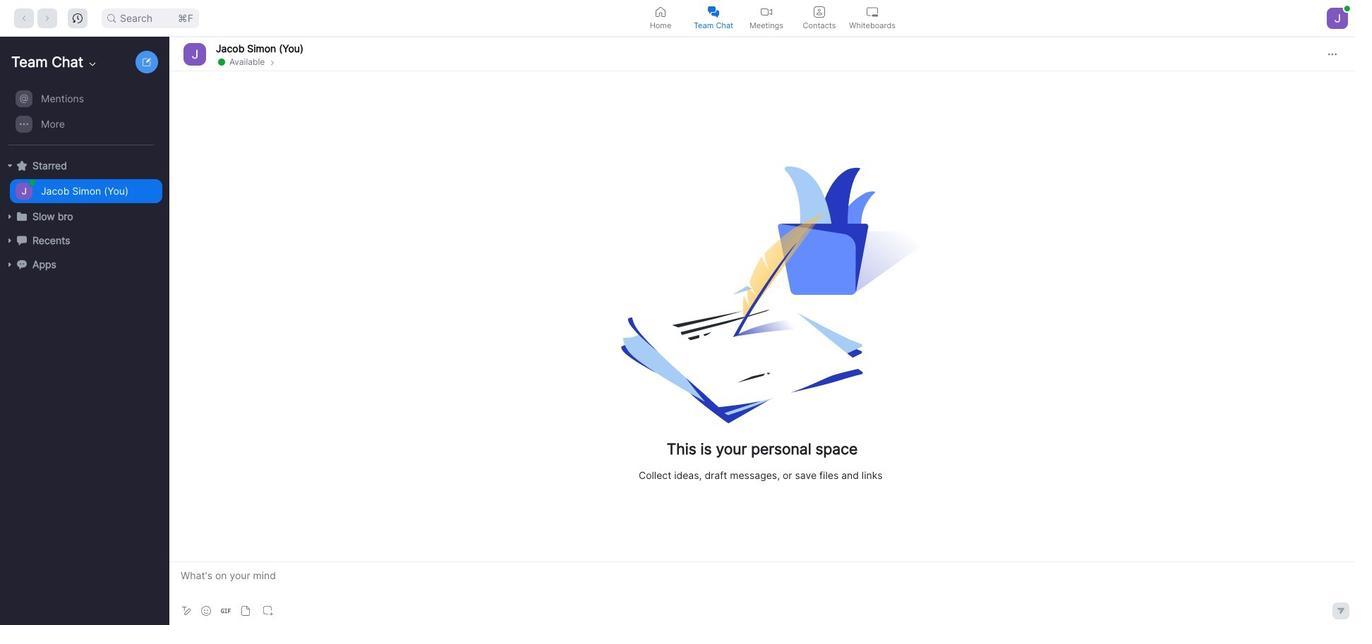 Task type: locate. For each thing, give the bounding box(es) containing it.
screenshot image
[[263, 606, 273, 616]]

star image
[[17, 161, 27, 171]]

online image
[[1345, 5, 1350, 11]]

profile contact image
[[814, 6, 825, 17], [814, 6, 825, 17]]

tree
[[0, 85, 167, 291]]

triangle right image
[[6, 162, 14, 170], [6, 236, 14, 245], [6, 236, 14, 245], [6, 260, 14, 269]]

folder image
[[17, 212, 27, 221], [17, 212, 27, 221]]

group
[[0, 86, 162, 145]]

chevron down small image
[[87, 59, 98, 70], [87, 59, 98, 70]]

jacob simon's avatar image
[[184, 43, 206, 65], [16, 183, 32, 200]]

whiteboard small image
[[867, 6, 878, 17], [867, 6, 878, 17]]

0 vertical spatial jacob simon's avatar image
[[184, 43, 206, 65]]

ellipses horizontal image
[[1328, 50, 1337, 58]]

online image
[[1345, 5, 1350, 11], [218, 58, 225, 65], [218, 58, 225, 65], [30, 180, 35, 186], [30, 180, 35, 186]]

tab list
[[634, 0, 899, 36]]

1 horizontal spatial jacob simon's avatar image
[[184, 43, 206, 65]]

new image
[[143, 58, 151, 66], [143, 58, 151, 66]]

file image
[[241, 606, 251, 616]]

star image
[[17, 161, 27, 171]]

ellipses horizontal image
[[1328, 50, 1337, 58]]

chatbot image
[[17, 260, 27, 269], [17, 260, 27, 269]]

triangle right image
[[6, 162, 14, 170], [6, 212, 14, 221], [6, 212, 14, 221], [6, 260, 14, 269]]

video on image
[[761, 6, 772, 17], [761, 6, 772, 17]]

emoji image
[[201, 606, 211, 616]]

home small image
[[655, 6, 666, 17], [655, 6, 666, 17]]

chevron right small image
[[268, 57, 277, 67], [268, 58, 277, 67]]

team chat image
[[708, 6, 719, 17]]

0 horizontal spatial jacob simon's avatar image
[[16, 183, 32, 200]]

chat image
[[17, 236, 27, 245], [17, 236, 27, 245]]

triangle right image inside apps tree item
[[6, 260, 14, 269]]

2 chevron right small image from the top
[[268, 58, 277, 67]]

team chat image
[[708, 6, 719, 17]]

history image
[[73, 13, 83, 23]]

recents tree item
[[6, 229, 162, 253]]



Task type: describe. For each thing, give the bounding box(es) containing it.
gif image
[[221, 606, 231, 616]]

history image
[[73, 13, 83, 23]]

screenshot image
[[263, 606, 273, 616]]

1 vertical spatial jacob simon's avatar image
[[16, 183, 32, 200]]

format image
[[181, 606, 192, 617]]

1 chevron right small image from the top
[[268, 57, 277, 67]]

magnifier image
[[107, 14, 116, 22]]

emoji image
[[201, 606, 211, 616]]

format image
[[181, 606, 192, 617]]

slow bro tree item
[[6, 205, 162, 229]]

gif image
[[221, 606, 231, 616]]

starred tree item
[[6, 154, 162, 178]]

apps tree item
[[6, 253, 162, 277]]

file image
[[241, 606, 251, 616]]

magnifier image
[[107, 14, 116, 22]]



Task type: vqa. For each thing, say whether or not it's contained in the screenshot.
Select Country "text box"
no



